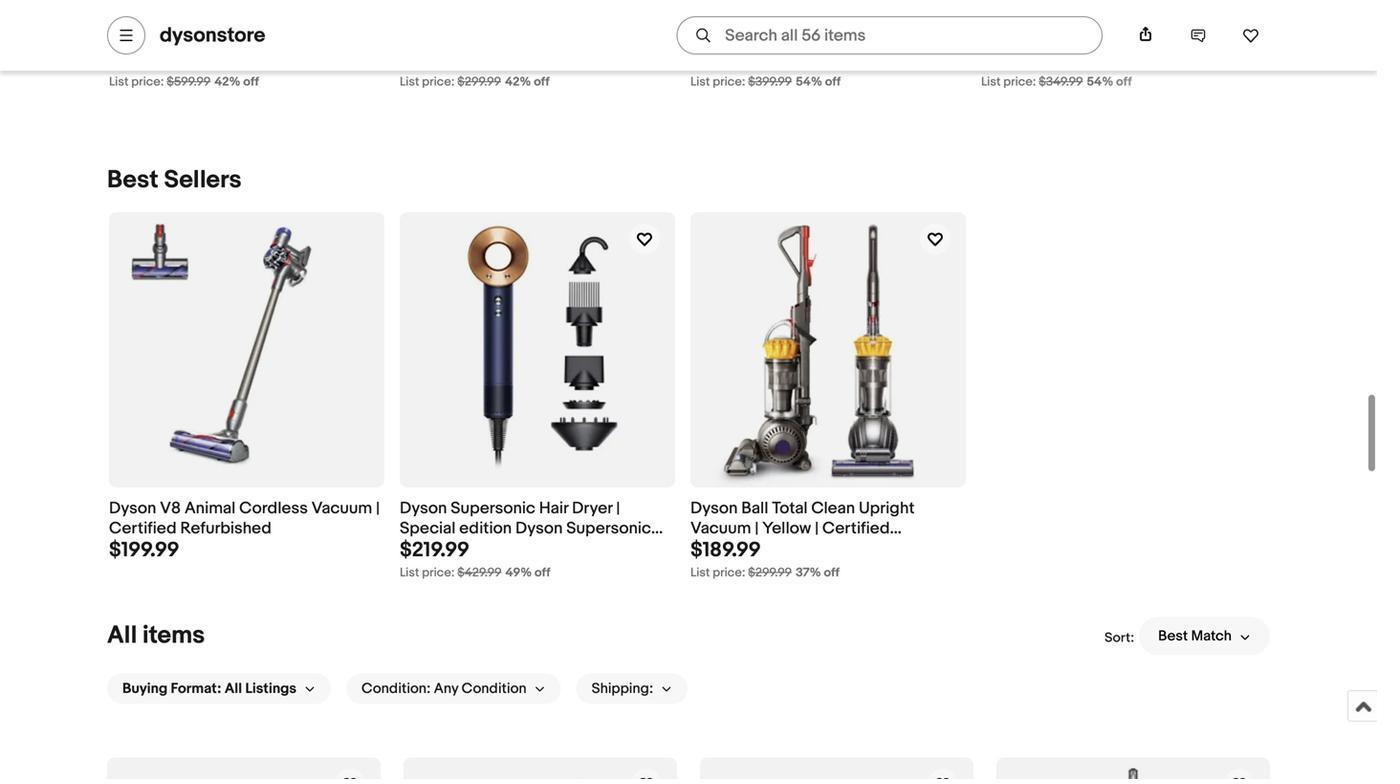 Task type: locate. For each thing, give the bounding box(es) containing it.
$299.99 inside "$174.99 list price: $299.99 42% off"
[[458, 75, 501, 90]]

|
[[246, 28, 250, 48], [286, 28, 289, 48], [755, 28, 759, 48], [823, 28, 827, 48], [1091, 28, 1094, 48], [376, 499, 380, 519], [616, 499, 620, 519], [755, 519, 759, 539], [815, 519, 819, 539]]

buying format: all listings button
[[107, 674, 331, 705]]

best left match
[[1159, 628, 1189, 646]]

refurbished inside dyson bp01 pure cool me personal air purifier fan | certified refurbished
[[982, 47, 1073, 68]]

1 horizontal spatial $299.99
[[748, 566, 792, 581]]

v7
[[742, 8, 762, 28]]

certified
[[1098, 28, 1166, 48], [109, 519, 177, 539], [823, 519, 890, 539]]

0 horizontal spatial $299.99
[[458, 75, 501, 90]]

49%
[[506, 566, 532, 581]]

all inside buying format: all listings dropdown button
[[225, 681, 242, 698]]

cordless for dyson v7 motorhead cordless vacuum | fuchsia | refurbished $184.99 list price: $399.99 54% off
[[851, 8, 920, 28]]

condition
[[462, 681, 527, 698]]

list down $189.99
[[691, 566, 710, 581]]

cordless
[[851, 8, 920, 28], [109, 28, 178, 48], [239, 499, 308, 519]]

all items
[[107, 622, 205, 651]]

| right iron at the left of page
[[286, 28, 289, 48]]

dyson bp01 pure cool me personal air purifier fan | certified refurbished
[[982, 8, 1241, 68]]

0 horizontal spatial 42%
[[215, 75, 241, 90]]

dyson inside dyson bp01 pure cool me personal air purifier fan | certified refurbished
[[982, 8, 1029, 28]]

0 horizontal spatial certified
[[109, 519, 177, 539]]

dyson left ball
[[691, 499, 738, 519]]

$349.99 inside $159.99 list price: $349.99 54% off
[[1039, 75, 1084, 90]]

price: down $159.99
[[1004, 75, 1037, 90]]

37%
[[796, 566, 822, 581]]

dyson up hair at the bottom of the page
[[400, 499, 447, 519]]

off inside dyson v7 motorhead cordless vacuum | fuchsia | refurbished $184.99 list price: $399.99 54% off
[[825, 75, 841, 90]]

$159.99 list price: $349.99 54% off
[[982, 47, 1132, 90]]

off inside $219.99 list price: $429.99 49% off
[[535, 566, 551, 581]]

price: down $184.99
[[713, 75, 746, 90]]

list down $159.99
[[982, 75, 1001, 90]]

vacuum inside dyson ball total clean upright vacuum | yellow | certified refurbished
[[691, 519, 752, 539]]

$189.99
[[691, 538, 761, 563]]

1 vertical spatial $349.99
[[1039, 75, 1084, 90]]

$349.99
[[109, 47, 185, 72], [1039, 75, 1084, 90]]

price: inside $159.99 list price: $349.99 54% off
[[1004, 75, 1037, 90]]

price: inside "$174.99 list price: $299.99 42% off"
[[422, 75, 455, 90]]

price: left $599.99
[[131, 75, 164, 90]]

dyson v10 animal + cordless vacuum cleaner | purple | new | previous gen : quick view image
[[700, 758, 974, 780]]

price:
[[131, 75, 164, 90], [422, 75, 455, 90], [713, 75, 746, 90], [1004, 75, 1037, 90], [422, 566, 455, 581], [713, 566, 746, 581]]

1 vertical spatial best
[[1159, 628, 1189, 646]]

$299.99 left 37%
[[748, 566, 792, 581]]

bp01
[[1033, 8, 1068, 28]]

off inside $159.99 list price: $349.99 54% off
[[1117, 75, 1132, 90]]

off for $159.99
[[1117, 75, 1132, 90]]

$399.99
[[748, 75, 792, 90]]

pure
[[1072, 8, 1105, 28]]

dyson for dyson v7 motorhead cordless vacuum | fuchsia | refurbished $184.99 list price: $399.99 54% off
[[691, 8, 738, 28]]

list inside "$174.99 list price: $299.99 42% off"
[[400, 75, 419, 90]]

refurbished
[[293, 28, 384, 48], [831, 28, 922, 48], [982, 47, 1073, 68], [180, 519, 272, 539], [691, 539, 782, 559]]

1 horizontal spatial $349.99
[[1039, 75, 1084, 90]]

1 horizontal spatial cordless
[[239, 499, 308, 519]]

| left iron at the left of page
[[246, 28, 250, 48]]

dyson for dyson bp01 pure cool me personal air purifier fan | certified refurbished
[[982, 8, 1029, 28]]

off inside $189.99 list price: $299.99 37% off
[[824, 566, 840, 581]]

cordless up $599.99
[[109, 28, 178, 48]]

dyson inside dyson ball total clean upright vacuum | yellow | certified refurbished
[[691, 499, 738, 519]]

v11
[[160, 8, 182, 28]]

best left sellers
[[107, 166, 159, 195]]

dyson supersonic hair dryer | special edition dyson supersonic™ hair dryer button
[[400, 499, 675, 559]]

dyson supersonic hair dryer | special edition dyson supersonic™ hair dryer
[[400, 499, 667, 559]]

$349.99 down fan
[[1039, 75, 1084, 90]]

dyson v8 animal cordless vacuum | certified refurbished : quick view image
[[109, 212, 385, 488]]

dyson up 49%
[[516, 519, 563, 539]]

1 54% from the left
[[796, 75, 823, 90]]

vacuum
[[181, 28, 242, 48], [691, 28, 752, 48], [312, 499, 372, 519], [691, 519, 752, 539]]

purifier
[[1006, 28, 1058, 48]]

cordless right motorhead at the right top of page
[[851, 8, 920, 28]]

2 54% from the left
[[1087, 75, 1114, 90]]

price: inside dyson v7 motorhead cordless vacuum | fuchsia | refurbished $184.99 list price: $399.99 54% off
[[713, 75, 746, 90]]

refurbished down ball
[[691, 539, 782, 559]]

list left $599.99
[[109, 75, 129, 90]]

dyson inside dyson v11 torque drive complete cordless vacuum | iron | refurbished $349.99 list price: $599.99 42% off
[[109, 8, 156, 28]]

54% inside $159.99 list price: $349.99 54% off
[[1087, 75, 1114, 90]]

best for best match
[[1159, 628, 1189, 646]]

54% down dyson bp01 pure cool me personal air purifier fan | certified refurbished
[[1087, 75, 1114, 90]]

off for $189.99
[[824, 566, 840, 581]]

cordless right animal
[[239, 499, 308, 519]]

dyson v10 animal + cordless vacuum cleaner | purple | certified refurbished : quick view image
[[404, 758, 677, 780]]

list down hair at the bottom of the page
[[400, 566, 419, 581]]

$299.99 down $174.99
[[458, 75, 501, 90]]

best inside popup button
[[1159, 628, 1189, 646]]

refurbished down bp01
[[982, 47, 1073, 68]]

list inside $189.99 list price: $299.99 37% off
[[691, 566, 710, 581]]

list
[[109, 75, 129, 90], [400, 75, 419, 90], [691, 75, 710, 90], [982, 75, 1001, 90], [400, 566, 419, 581], [691, 566, 710, 581]]

refurbished inside dyson v8 animal cordless vacuum | certified refurbished
[[180, 519, 272, 539]]

1 horizontal spatial best
[[1159, 628, 1189, 646]]

vacuum inside dyson v7 motorhead cordless vacuum | fuchsia | refurbished $184.99 list price: $399.99 54% off
[[691, 28, 752, 48]]

all right format:
[[225, 681, 242, 698]]

1 horizontal spatial certified
[[823, 519, 890, 539]]

off inside "$174.99 list price: $299.99 42% off"
[[534, 75, 550, 90]]

dyson left v7
[[691, 8, 738, 28]]

dysonstore
[[160, 23, 265, 48]]

refurbished right $199.99
[[180, 519, 272, 539]]

dyson for dyson supersonic hair dryer | special edition dyson supersonic™ hair dryer
[[400, 499, 447, 519]]

1 horizontal spatial all
[[225, 681, 242, 698]]

Search all 56 items field
[[677, 16, 1103, 55]]

1 horizontal spatial 54%
[[1087, 75, 1114, 90]]

2 horizontal spatial certified
[[1098, 28, 1166, 48]]

54%
[[796, 75, 823, 90], [1087, 75, 1114, 90]]

supersonic
[[451, 499, 536, 519]]

vacuum inside dyson v11 torque drive complete cordless vacuum | iron | refurbished $349.99 list price: $599.99 42% off
[[181, 28, 242, 48]]

| right fan
[[1091, 28, 1094, 48]]

$299.99 for $189.99
[[748, 566, 792, 581]]

0 vertical spatial best
[[107, 166, 159, 195]]

list inside $159.99 list price: $349.99 54% off
[[982, 75, 1001, 90]]

refurbished right 'fuchsia'
[[831, 28, 922, 48]]

list down $184.99
[[691, 75, 710, 90]]

iron
[[253, 28, 282, 48]]

list inside $219.99 list price: $429.99 49% off
[[400, 566, 419, 581]]

fuchsia
[[763, 28, 819, 48]]

refurbished right iron at the left of page
[[293, 28, 384, 48]]

price: inside $189.99 list price: $299.99 37% off
[[713, 566, 746, 581]]

1 vertical spatial all
[[225, 681, 242, 698]]

42% inside "$174.99 list price: $299.99 42% off"
[[505, 75, 531, 90]]

dyson left v11
[[109, 8, 156, 28]]

0 vertical spatial all
[[107, 622, 137, 651]]

best
[[107, 166, 159, 195], [1159, 628, 1189, 646]]

$299.99 inside $189.99 list price: $299.99 37% off
[[748, 566, 792, 581]]

cordless inside dyson v8 animal cordless vacuum | certified refurbished
[[239, 499, 308, 519]]

cordless inside dyson v11 torque drive complete cordless vacuum | iron | refurbished $349.99 list price: $599.99 42% off
[[109, 28, 178, 48]]

sellers
[[164, 166, 242, 195]]

dyson v8 animal cordless vacuum | certified refurbished button
[[109, 499, 385, 539]]

off
[[243, 75, 259, 90], [534, 75, 550, 90], [825, 75, 841, 90], [1117, 75, 1132, 90], [535, 566, 551, 581], [824, 566, 840, 581]]

yellow
[[763, 519, 812, 539]]

0 horizontal spatial $349.99
[[109, 47, 185, 72]]

0 horizontal spatial cordless
[[109, 28, 178, 48]]

off for $219.99
[[535, 566, 551, 581]]

list down $174.99
[[400, 75, 419, 90]]

54% right $399.99
[[796, 75, 823, 90]]

$299.99
[[458, 75, 501, 90], [748, 566, 792, 581]]

price: inside $219.99 list price: $429.99 49% off
[[422, 566, 455, 581]]

0 vertical spatial $349.99
[[109, 47, 185, 72]]

$219.99 list price: $429.99 49% off
[[400, 538, 551, 581]]

dyson v7 motorhead cordless vacuum | fuchsia | refurbished button
[[691, 8, 966, 48]]

0 vertical spatial $299.99
[[458, 75, 501, 90]]

v8
[[160, 499, 181, 519]]

drive
[[241, 8, 280, 28]]

$159.99
[[982, 47, 1052, 72]]

| left special
[[376, 499, 380, 519]]

price: down the $219.99
[[422, 566, 455, 581]]

$349.99 up $599.99
[[109, 47, 185, 72]]

0 horizontal spatial best
[[107, 166, 159, 195]]

condition:
[[362, 681, 431, 698]]

2 horizontal spatial cordless
[[851, 8, 920, 28]]

1 42% from the left
[[215, 75, 241, 90]]

cordless inside dyson v7 motorhead cordless vacuum | fuchsia | refurbished $184.99 list price: $399.99 54% off
[[851, 8, 920, 28]]

hair
[[539, 499, 569, 519]]

dyson ball total clean upright vacuum | yellow | certified refurbished : quick view image
[[691, 212, 966, 488]]

| right dryer
[[616, 499, 620, 519]]

| right 'fuchsia'
[[823, 28, 827, 48]]

dyson inside dyson v7 motorhead cordless vacuum | fuchsia | refurbished $184.99 list price: $399.99 54% off
[[691, 8, 738, 28]]

price: for $174.99
[[422, 75, 455, 90]]

dyson for dyson ball total clean upright vacuum | yellow | certified refurbished
[[691, 499, 738, 519]]

dyson v7 motorhead cordless vacuum | fuchsia | refurbished $184.99 list price: $399.99 54% off
[[691, 8, 922, 90]]

dyson up $159.99
[[982, 8, 1029, 28]]

42%
[[215, 75, 241, 90], [505, 75, 531, 90]]

dryer
[[430, 539, 470, 559]]

buying format: all listings
[[122, 681, 297, 698]]

best for best sellers
[[107, 166, 159, 195]]

condition: any condition button
[[346, 674, 561, 705]]

1 horizontal spatial 42%
[[505, 75, 531, 90]]

price: down $189.99
[[713, 566, 746, 581]]

buying
[[122, 681, 168, 698]]

dyson left v8
[[109, 499, 156, 519]]

dyson
[[109, 8, 156, 28], [691, 8, 738, 28], [982, 8, 1029, 28], [109, 499, 156, 519], [400, 499, 447, 519], [691, 499, 738, 519], [516, 519, 563, 539]]

2 42% from the left
[[505, 75, 531, 90]]

me
[[1149, 8, 1172, 28]]

1 vertical spatial $299.99
[[748, 566, 792, 581]]

price: down $174.99
[[422, 75, 455, 90]]

0 horizontal spatial 54%
[[796, 75, 823, 90]]

all left items
[[107, 622, 137, 651]]

all
[[107, 622, 137, 651], [225, 681, 242, 698]]

$174.99 list price: $299.99 42% off
[[400, 47, 550, 90]]

dyson inside dyson v8 animal cordless vacuum | certified refurbished
[[109, 499, 156, 519]]

42% inside dyson v11 torque drive complete cordless vacuum | iron | refurbished $349.99 list price: $599.99 42% off
[[215, 75, 241, 90]]



Task type: vqa. For each thing, say whether or not it's contained in the screenshot.
'13621'
no



Task type: describe. For each thing, give the bounding box(es) containing it.
| inside dyson v8 animal cordless vacuum | certified refurbished
[[376, 499, 380, 519]]

refurbished inside dyson v7 motorhead cordless vacuum | fuchsia | refurbished $184.99 list price: $399.99 54% off
[[831, 28, 922, 48]]

dyson bp01 pure cool me personal air purifier fan | certified refurbished button
[[982, 8, 1257, 68]]

total
[[772, 499, 808, 519]]

items
[[143, 622, 205, 651]]

edition
[[459, 519, 512, 539]]

sort:
[[1105, 631, 1135, 647]]

list for $174.99
[[400, 75, 419, 90]]

dryer
[[572, 499, 613, 519]]

$189.99 list price: $299.99 37% off
[[691, 538, 840, 581]]

off for $174.99
[[534, 75, 550, 90]]

dyson for dyson v8 animal cordless vacuum | certified refurbished
[[109, 499, 156, 519]]

dyson v11 torque drive complete cordless vacuum | iron | refurbished button
[[109, 8, 385, 48]]

$219.99
[[400, 538, 470, 563]]

best sellers
[[107, 166, 242, 195]]

dyson v11 torque drive+ | iron/blue | refurbished : quick view image
[[107, 758, 381, 780]]

price: for $189.99
[[713, 566, 746, 581]]

$199.99
[[109, 538, 179, 563]]

list inside dyson v7 motorhead cordless vacuum | fuchsia | refurbished $184.99 list price: $399.99 54% off
[[691, 75, 710, 90]]

| left 'fuchsia'
[[755, 28, 759, 48]]

list for $189.99
[[691, 566, 710, 581]]

special
[[400, 519, 456, 539]]

| inside the dyson supersonic hair dryer | special edition dyson supersonic™ hair dryer
[[616, 499, 620, 519]]

dyson supersonic hair dryer | special edition dyson supersonic™ hair dryer : quick view image
[[400, 212, 675, 488]]

$184.99
[[691, 47, 765, 72]]

$349.99 inside dyson v11 torque drive complete cordless vacuum | iron | refurbished $349.99 list price: $599.99 42% off
[[109, 47, 185, 72]]

listings
[[245, 681, 297, 698]]

supersonic™
[[567, 519, 667, 539]]

0 horizontal spatial all
[[107, 622, 137, 651]]

best match
[[1159, 628, 1232, 646]]

air
[[982, 28, 1002, 48]]

off inside dyson v11 torque drive complete cordless vacuum | iron | refurbished $349.99 list price: $599.99 42% off
[[243, 75, 259, 90]]

dysonstore link
[[160, 23, 265, 48]]

list for $159.99
[[982, 75, 1001, 90]]

personal
[[1176, 8, 1241, 28]]

ball
[[742, 499, 769, 519]]

save this seller dysonofficial image
[[1243, 27, 1260, 44]]

clean
[[812, 499, 855, 519]]

dyson ball total clean upright vacuum | yellow | certified refurbished button
[[691, 499, 966, 559]]

$599.99
[[167, 75, 211, 90]]

price: for $219.99
[[422, 566, 455, 581]]

| right yellow
[[815, 519, 819, 539]]

dyson v11 torque drive complete cordless vacuum | iron | refurbished $349.99 list price: $599.99 42% off
[[109, 8, 384, 90]]

price: inside dyson v11 torque drive complete cordless vacuum | iron | refurbished $349.99 list price: $599.99 42% off
[[131, 75, 164, 90]]

dyson ball total clean upright vacuum | yellow | certified refurbished
[[691, 499, 915, 559]]

54% inside dyson v7 motorhead cordless vacuum | fuchsia | refurbished $184.99 list price: $399.99 54% off
[[796, 75, 823, 90]]

$299.99 for $174.99
[[458, 75, 501, 90]]

$429.99
[[458, 566, 502, 581]]

any
[[434, 681, 459, 698]]

condition: any condition
[[362, 681, 527, 698]]

list inside dyson v11 torque drive complete cordless vacuum | iron | refurbished $349.99 list price: $599.99 42% off
[[109, 75, 129, 90]]

vacuum inside dyson v8 animal cordless vacuum | certified refurbished
[[312, 499, 372, 519]]

dyson ball animal 2 upright vacuum | purple | refurbished : quick view image
[[1074, 758, 1194, 780]]

refurbished inside dyson ball total clean upright vacuum | yellow | certified refurbished
[[691, 539, 782, 559]]

animal
[[185, 499, 236, 519]]

best match button
[[1140, 618, 1271, 656]]

match
[[1192, 628, 1232, 646]]

shipping:
[[592, 681, 654, 698]]

torque
[[186, 8, 237, 28]]

certified inside dyson v8 animal cordless vacuum | certified refurbished
[[109, 519, 177, 539]]

format:
[[171, 681, 222, 698]]

cordless for dyson v8 animal cordless vacuum | certified refurbished
[[239, 499, 308, 519]]

$174.99
[[400, 47, 471, 72]]

certified inside dyson bp01 pure cool me personal air purifier fan | certified refurbished
[[1098, 28, 1166, 48]]

price: for $159.99
[[1004, 75, 1037, 90]]

complete
[[283, 8, 359, 28]]

cool
[[1109, 8, 1145, 28]]

| inside dyson bp01 pure cool me personal air purifier fan | certified refurbished
[[1091, 28, 1094, 48]]

certified inside dyson ball total clean upright vacuum | yellow | certified refurbished
[[823, 519, 890, 539]]

list for $219.99
[[400, 566, 419, 581]]

hair
[[400, 539, 427, 559]]

upright
[[859, 499, 915, 519]]

fan
[[1061, 28, 1087, 48]]

| left yellow
[[755, 519, 759, 539]]

shipping: button
[[577, 674, 688, 705]]

dyson v8 animal cordless vacuum | certified refurbished
[[109, 499, 380, 539]]

dyson for dyson v11 torque drive complete cordless vacuum | iron | refurbished $349.99 list price: $599.99 42% off
[[109, 8, 156, 28]]

refurbished inside dyson v11 torque drive complete cordless vacuum | iron | refurbished $349.99 list price: $599.99 42% off
[[293, 28, 384, 48]]

motorhead
[[766, 8, 847, 28]]



